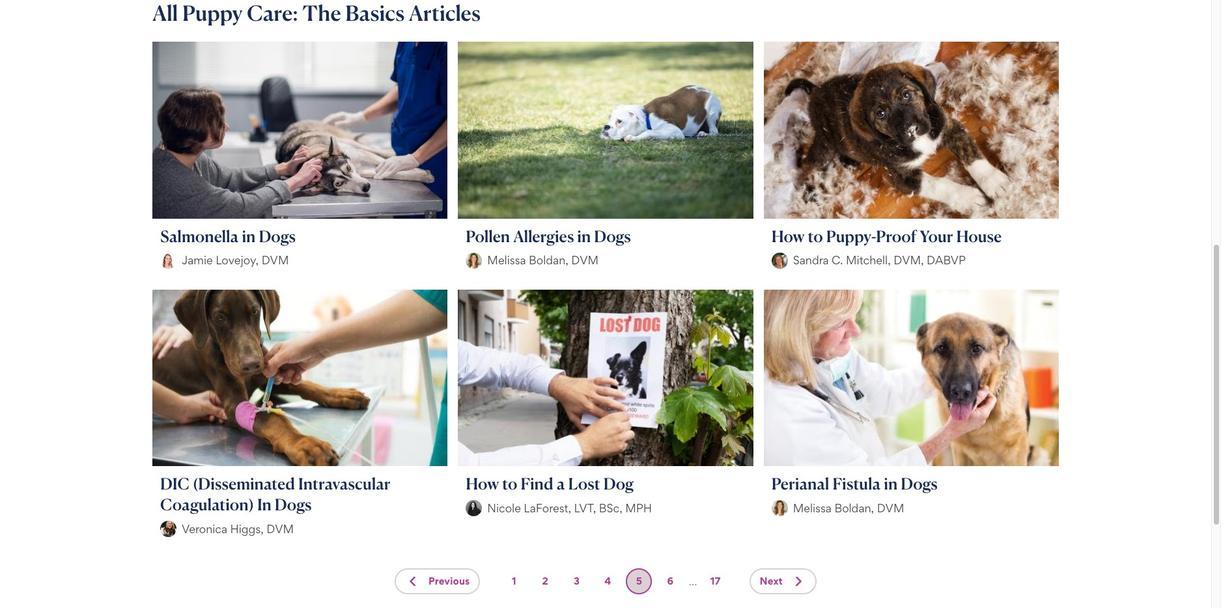 Task type: describe. For each thing, give the bounding box(es) containing it.
a
[[557, 474, 565, 494]]

proof
[[877, 227, 917, 246]]

articles
[[409, 0, 481, 26]]

laforest,
[[524, 501, 571, 515]]

house
[[957, 227, 1002, 246]]

previous link
[[395, 569, 480, 595]]

all
[[152, 0, 178, 26]]

jamie lovejoy, dvm
[[182, 254, 289, 267]]

2
[[542, 575, 549, 588]]

next
[[760, 575, 783, 588]]

lvt,
[[574, 501, 596, 515]]

how for how to find a lost dog
[[466, 474, 499, 494]]

2 link
[[533, 569, 559, 595]]

by image for dic (disseminated intravascular coagulation) in dogs
[[160, 521, 177, 538]]

perianal fistula in dogs
[[772, 474, 938, 494]]

dvm,
[[894, 254, 924, 267]]

perianal
[[772, 474, 830, 494]]

c.
[[832, 254, 843, 267]]

to for find
[[503, 474, 518, 494]]

to for puppy-
[[808, 227, 823, 246]]

(disseminated
[[193, 474, 295, 494]]

by image for how to puppy-proof your house
[[772, 253, 788, 269]]

salmonella in dogs
[[160, 227, 296, 246]]

the
[[303, 0, 341, 26]]

4 link
[[595, 569, 621, 595]]

3 link
[[564, 569, 590, 595]]

care:
[[247, 0, 298, 26]]

dog
[[604, 474, 634, 494]]

4
[[605, 575, 612, 588]]

pollen
[[466, 227, 510, 246]]

pollen allergies in dogs
[[466, 227, 631, 246]]

6 link
[[658, 569, 684, 595]]

dvm for (disseminated
[[267, 522, 294, 536]]

fistula
[[833, 474, 881, 494]]

bsc,
[[599, 501, 623, 515]]

basics
[[346, 0, 405, 26]]

all puppy care: the basics articles
[[152, 0, 481, 26]]

dic
[[160, 474, 190, 494]]

dvm for fistula
[[877, 501, 905, 515]]

in
[[257, 495, 272, 515]]

melissa boldan, dvm for fistula
[[793, 501, 905, 515]]

allergies
[[514, 227, 574, 246]]

sandra c. mitchell, dvm, dabvp
[[793, 254, 966, 267]]

next link
[[750, 569, 817, 595]]

melissa for perianal
[[793, 501, 832, 515]]

melissa boldan, dvm for allergies
[[488, 254, 599, 267]]



Task type: locate. For each thing, give the bounding box(es) containing it.
1 link
[[501, 569, 527, 595]]

veronica
[[182, 522, 227, 536]]

2 horizontal spatial in
[[884, 474, 898, 494]]

puppy
[[182, 0, 243, 26]]

veronica higgs, dvm
[[182, 522, 294, 536]]

dvm for in
[[262, 254, 289, 267]]

0 horizontal spatial boldan,
[[529, 254, 569, 267]]

melissa
[[488, 254, 526, 267], [793, 501, 832, 515]]

6
[[667, 575, 674, 588]]

melissa boldan, dvm
[[488, 254, 599, 267], [793, 501, 905, 515]]

dvm for allergies
[[572, 254, 599, 267]]

melissa down the pollen
[[488, 254, 526, 267]]

melissa down the perianal
[[793, 501, 832, 515]]

dvm down fistula
[[877, 501, 905, 515]]

coagulation)
[[160, 495, 254, 515]]

…
[[689, 575, 697, 588]]

to up sandra at right
[[808, 227, 823, 246]]

how for how to puppy-proof your house
[[772, 227, 805, 246]]

mitchell,
[[846, 254, 891, 267]]

1
[[512, 575, 517, 588]]

boldan, for allergies
[[529, 254, 569, 267]]

0 vertical spatial how
[[772, 227, 805, 246]]

how up sandra at right
[[772, 227, 805, 246]]

dvm down pollen allergies in dogs
[[572, 254, 599, 267]]

in for pollen allergies in dogs
[[578, 227, 591, 246]]

lost
[[569, 474, 601, 494]]

intravascular
[[298, 474, 391, 494]]

0 vertical spatial boldan,
[[529, 254, 569, 267]]

1 horizontal spatial to
[[808, 227, 823, 246]]

3
[[574, 575, 580, 588]]

in for perianal fistula in dogs
[[884, 474, 898, 494]]

1 vertical spatial melissa boldan, dvm
[[793, 501, 905, 515]]

to
[[808, 227, 823, 246], [503, 474, 518, 494]]

dogs inside dic (disseminated intravascular coagulation) in dogs
[[275, 495, 312, 515]]

by image left jamie
[[160, 253, 177, 269]]

how to find a lost dog
[[466, 474, 634, 494]]

1 horizontal spatial in
[[578, 227, 591, 246]]

in right allergies
[[578, 227, 591, 246]]

how to puppy-proof your house
[[772, 227, 1002, 246]]

how
[[772, 227, 805, 246], [466, 474, 499, 494]]

1 vertical spatial melissa
[[793, 501, 832, 515]]

1 horizontal spatial boldan,
[[835, 501, 875, 515]]

dvm down in
[[267, 522, 294, 536]]

in up 'lovejoy,'
[[242, 227, 256, 246]]

1 vertical spatial boldan,
[[835, 501, 875, 515]]

by image down the perianal
[[772, 500, 788, 517]]

sandra
[[793, 254, 829, 267]]

17 link
[[703, 569, 729, 595]]

how up by icon
[[466, 474, 499, 494]]

0 horizontal spatial how
[[466, 474, 499, 494]]

by image left sandra at right
[[772, 253, 788, 269]]

higgs,
[[230, 522, 264, 536]]

boldan, down perianal fistula in dogs
[[835, 501, 875, 515]]

to up nicole
[[503, 474, 518, 494]]

your
[[920, 227, 954, 246]]

jamie
[[182, 254, 213, 267]]

by image
[[466, 500, 482, 517]]

dvm
[[262, 254, 289, 267], [572, 254, 599, 267], [877, 501, 905, 515], [267, 522, 294, 536]]

dabvp
[[927, 254, 966, 267]]

1 vertical spatial how
[[466, 474, 499, 494]]

1 horizontal spatial how
[[772, 227, 805, 246]]

melissa boldan, dvm down perianal fistula in dogs
[[793, 501, 905, 515]]

melissa for pollen
[[488, 254, 526, 267]]

by image for pollen allergies in dogs
[[466, 253, 482, 269]]

1 vertical spatial to
[[503, 474, 518, 494]]

0 horizontal spatial melissa
[[488, 254, 526, 267]]

in right fistula
[[884, 474, 898, 494]]

nicole
[[488, 501, 521, 515]]

boldan,
[[529, 254, 569, 267], [835, 501, 875, 515]]

previous
[[429, 575, 470, 588]]

0 horizontal spatial to
[[503, 474, 518, 494]]

boldan, down pollen allergies in dogs
[[529, 254, 569, 267]]

1 horizontal spatial melissa
[[793, 501, 832, 515]]

by image
[[160, 253, 177, 269], [466, 253, 482, 269], [772, 253, 788, 269], [772, 500, 788, 517], [160, 521, 177, 538]]

by image down the pollen
[[466, 253, 482, 269]]

dvm right 'lovejoy,'
[[262, 254, 289, 267]]

dogs
[[259, 227, 296, 246], [594, 227, 631, 246], [901, 474, 938, 494], [275, 495, 312, 515]]

nicole laforest, lvt, bsc, mph
[[488, 501, 652, 515]]

0 horizontal spatial melissa boldan, dvm
[[488, 254, 599, 267]]

in
[[242, 227, 256, 246], [578, 227, 591, 246], [884, 474, 898, 494]]

0 vertical spatial to
[[808, 227, 823, 246]]

puppy-
[[827, 227, 877, 246]]

find
[[521, 474, 554, 494]]

lovejoy,
[[216, 254, 259, 267]]

0 vertical spatial melissa boldan, dvm
[[488, 254, 599, 267]]

0 vertical spatial melissa
[[488, 254, 526, 267]]

salmonella
[[160, 227, 239, 246]]

by image for perianal fistula in dogs
[[772, 500, 788, 517]]

dic (disseminated intravascular coagulation) in dogs
[[160, 474, 391, 515]]

by image for salmonella in dogs
[[160, 253, 177, 269]]

melissa boldan, dvm down allergies
[[488, 254, 599, 267]]

mph
[[626, 501, 652, 515]]

boldan, for fistula
[[835, 501, 875, 515]]

1 horizontal spatial melissa boldan, dvm
[[793, 501, 905, 515]]

by image left veronica
[[160, 521, 177, 538]]

17
[[711, 575, 721, 588]]

0 horizontal spatial in
[[242, 227, 256, 246]]



Task type: vqa. For each thing, say whether or not it's contained in the screenshot.
why you need to stay current on flea, tick, an
no



